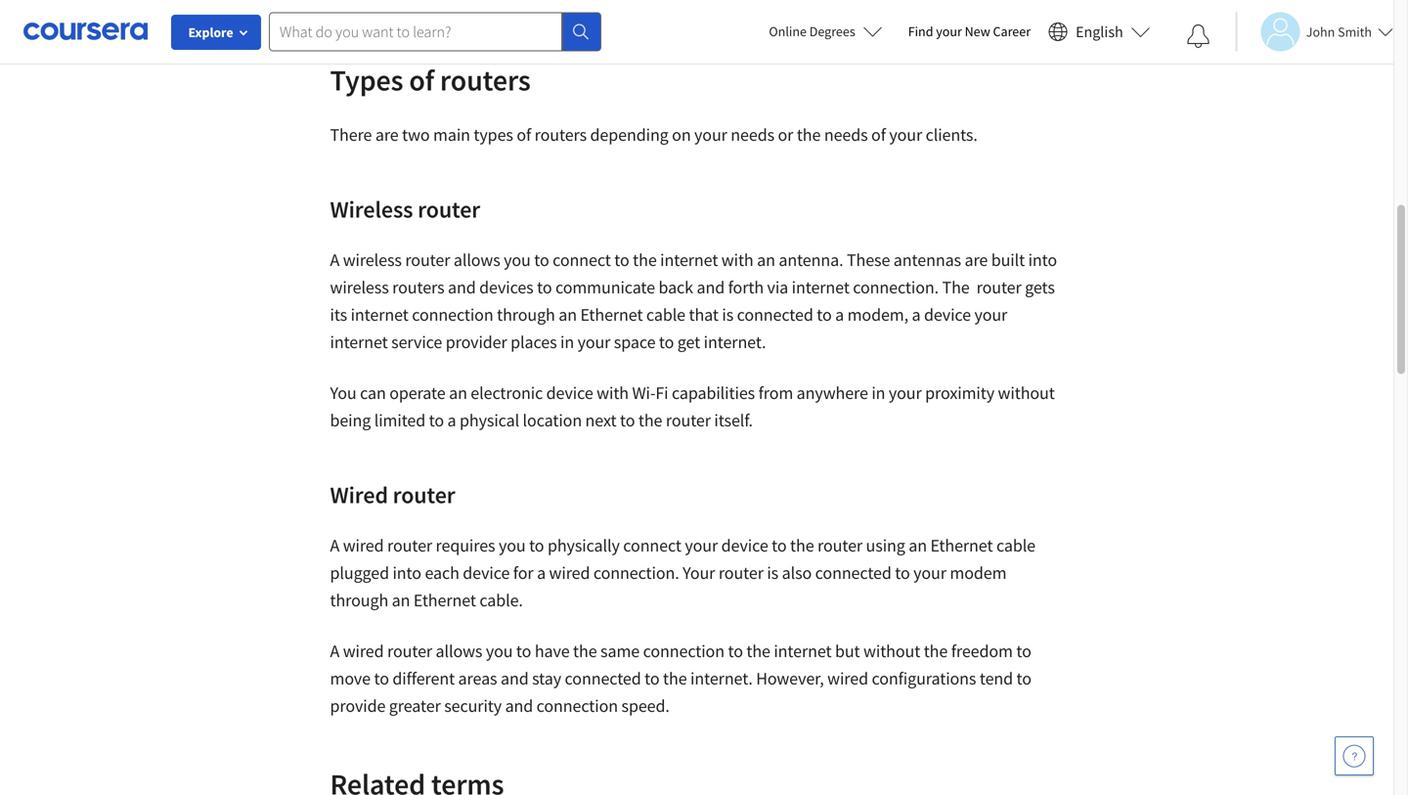 Task type: describe. For each thing, give the bounding box(es) containing it.
wireless
[[330, 195, 413, 224]]

antenna.
[[779, 249, 844, 271]]

you
[[330, 382, 357, 404]]

electronic
[[471, 382, 543, 404]]

the up speed.
[[663, 668, 687, 690]]

types
[[330, 62, 404, 98]]

but
[[836, 640, 861, 662]]

antennas
[[894, 249, 962, 271]]

the inside 'a wired router requires you to physically connect your device to the router using an ethernet cable plugged into each device for a wired connection. your router is also connected to your modem through an ethernet cable.'
[[791, 535, 815, 557]]

you for for
[[499, 535, 526, 557]]

wireless router
[[330, 195, 481, 224]]

your inside you can operate an electronic device with wi-fi capabilities from anywhere in your proximity without being limited to a physical location next to the router itself.
[[889, 382, 922, 404]]

degrees
[[810, 23, 856, 40]]

to left have
[[517, 640, 532, 662]]

wired up plugged
[[343, 535, 384, 557]]

a wired router allows you to have the same connection to the internet but without the freedom to move to different areas and stay connected to the internet. however, wired configurations tend to provide greater security and connection speed.
[[330, 640, 1032, 717]]

on
[[672, 124, 691, 146]]

connect inside 'a wired router requires you to physically connect your device to the router using an ethernet cable plugged into each device for a wired connection. your router is also connected to your modem through an ethernet cable.'
[[624, 535, 682, 557]]

a inside 'a wired router requires you to physically connect your device to the router using an ethernet cable plugged into each device for a wired connection. your router is also connected to your modem through an ethernet cable.'
[[537, 562, 546, 584]]

also
[[782, 562, 812, 584]]

your down built
[[975, 304, 1008, 326]]

connection. inside 'a wired router requires you to physically connect your device to the router using an ethernet cable plugged into each device for a wired connection. your router is also connected to your modem through an ethernet cable.'
[[594, 562, 680, 584]]

places
[[511, 331, 557, 353]]

to right devices
[[537, 276, 552, 298]]

types of routers
[[330, 62, 531, 98]]

stay
[[532, 668, 562, 690]]

your up your
[[685, 535, 718, 557]]

to down the using
[[896, 562, 911, 584]]

same
[[601, 640, 640, 662]]

service
[[392, 331, 442, 353]]

router down the wireless router
[[405, 249, 450, 271]]

a wired router requires you to physically connect your device to the router using an ethernet cable plugged into each device for a wired connection. your router is also connected to your modem through an ethernet cable.
[[330, 535, 1036, 612]]

in inside you can operate an electronic device with wi-fi capabilities from anywhere in your proximity without being limited to a physical location next to the router itself.
[[872, 382, 886, 404]]

0 vertical spatial routers
[[440, 62, 531, 98]]

1 horizontal spatial of
[[517, 124, 531, 146]]

and left the 'stay'
[[501, 668, 529, 690]]

have
[[535, 640, 570, 662]]

an down the communicate
[[559, 304, 577, 326]]

find your new career link
[[899, 20, 1041, 44]]

itself.
[[715, 409, 753, 432]]

proximity
[[926, 382, 995, 404]]

cable inside a wireless router allows you to connect to the internet with an antenna. these antennas are built into wireless routers and devices to communicate back and forth via internet connection. the  router gets its internet connection through an ethernet cable that is connected to a modem, a device your internet service provider places in your space to get internet.
[[647, 304, 686, 326]]

to up 'for'
[[529, 535, 544, 557]]

a left modem,
[[836, 304, 845, 326]]

a for a wired router allows you to have the same connection to the internet but without the freedom to move to different areas and stay connected to the internet. however, wired configurations tend to provide greater security and connection speed.
[[330, 640, 340, 662]]

router right wired
[[393, 480, 456, 510]]

an up different
[[392, 590, 410, 612]]

english
[[1076, 22, 1124, 42]]

cable.
[[480, 590, 523, 612]]

explore
[[188, 23, 233, 41]]

1 needs from the left
[[731, 124, 775, 146]]

are inside a wireless router allows you to connect to the internet with an antenna. these antennas are built into wireless routers and devices to communicate back and forth via internet connection. the  router gets its internet connection through an ethernet cable that is connected to a modem, a device your internet service provider places in your space to get internet.
[[965, 249, 989, 271]]

an up via
[[757, 249, 776, 271]]

however,
[[757, 668, 825, 690]]

location
[[523, 409, 582, 432]]

security
[[444, 695, 502, 717]]

wi-
[[633, 382, 656, 404]]

internet up back
[[661, 249, 718, 271]]

a inside you can operate an electronic device with wi-fi capabilities from anywhere in your proximity without being limited to a physical location next to the router itself.
[[448, 409, 456, 432]]

devices
[[480, 276, 534, 298]]

that
[[689, 304, 719, 326]]

0 horizontal spatial of
[[409, 62, 434, 98]]

freedom
[[952, 640, 1014, 662]]

plugged
[[330, 562, 389, 584]]

to up the communicate
[[615, 249, 630, 271]]

career
[[994, 23, 1031, 40]]

to right the move
[[374, 668, 389, 690]]

a for a wireless router allows you to connect to the internet with an antenna. these antennas are built into wireless routers and devices to communicate back and forth via internet connection. the  router gets its internet connection through an ethernet cable that is connected to a modem, a device your internet service provider places in your space to get internet.
[[330, 249, 340, 271]]

router right your
[[719, 562, 764, 584]]

to up speed.
[[645, 668, 660, 690]]

connection inside a wireless router allows you to connect to the internet with an antenna. these antennas are built into wireless routers and devices to communicate back and forth via internet connection. the  router gets its internet connection through an ethernet cable that is connected to a modem, a device your internet service provider places in your space to get internet.
[[412, 304, 494, 326]]

and up that
[[697, 276, 725, 298]]

physical
[[460, 409, 520, 432]]

1 vertical spatial connection
[[643, 640, 725, 662]]

anywhere
[[797, 382, 869, 404]]

built
[[992, 249, 1026, 271]]

the inside you can operate an electronic device with wi-fi capabilities from anywhere in your proximity without being limited to a physical location next to the router itself.
[[639, 409, 663, 432]]

types
[[474, 124, 514, 146]]

your
[[683, 562, 716, 584]]

limited
[[374, 409, 426, 432]]

space
[[614, 331, 656, 353]]

a for a wired router requires you to physically connect your device to the router using an ethernet cable plugged into each device for a wired connection. your router is also connected to your modem through an ethernet cable.
[[330, 535, 340, 557]]

areas
[[458, 668, 498, 690]]

tend
[[980, 668, 1014, 690]]

the right or at the top of the page
[[797, 124, 821, 146]]

wired up the move
[[343, 640, 384, 662]]

through inside 'a wired router requires you to physically connect your device to the router using an ethernet cable plugged into each device for a wired connection. your router is also connected to your modem through an ethernet cable.'
[[330, 590, 389, 612]]

physically
[[548, 535, 620, 557]]

the right have
[[573, 640, 597, 662]]

and left devices
[[448, 276, 476, 298]]

get
[[678, 331, 701, 353]]

wired router
[[330, 480, 456, 510]]

router inside the a wired router allows you to have the same connection to the internet but without the freedom to move to different areas and stay connected to the internet. however, wired configurations tend to provide greater security and connection speed.
[[387, 640, 433, 662]]

provider
[[446, 331, 507, 353]]

provide
[[330, 695, 386, 717]]

your left the clients.
[[890, 124, 923, 146]]

back
[[659, 276, 694, 298]]

find
[[909, 23, 934, 40]]

find your new career
[[909, 23, 1031, 40]]

an inside you can operate an electronic device with wi-fi capabilities from anywhere in your proximity without being limited to a physical location next to the router itself.
[[449, 382, 468, 404]]

there
[[330, 124, 372, 146]]

wired down physically
[[549, 562, 590, 584]]

routers inside a wireless router allows you to connect to the internet with an antenna. these antennas are built into wireless routers and devices to communicate back and forth via internet connection. the  router gets its internet connection through an ethernet cable that is connected to a modem, a device your internet service provider places in your space to get internet.
[[393, 276, 445, 298]]

communicate
[[556, 276, 656, 298]]

your right on
[[695, 124, 728, 146]]

you can operate an electronic device with wi-fi capabilities from anywhere in your proximity without being limited to a physical location next to the router itself.
[[330, 382, 1055, 432]]

john
[[1307, 23, 1336, 41]]

0 vertical spatial wireless
[[343, 249, 402, 271]]

in inside a wireless router allows you to connect to the internet with an antenna. these antennas are built into wireless routers and devices to communicate back and forth via internet connection. the  router gets its internet connection through an ethernet cable that is connected to a modem, a device your internet service provider places in your space to get internet.
[[561, 331, 574, 353]]

operate
[[390, 382, 446, 404]]

a wireless router allows you to connect to the internet with an antenna. these antennas are built into wireless routers and devices to communicate back and forth via internet connection. the  router gets its internet connection through an ethernet cable that is connected to a modem, a device your internet service provider places in your space to get internet.
[[330, 249, 1058, 353]]

router down main
[[418, 195, 481, 224]]

greater
[[389, 695, 441, 717]]



Task type: locate. For each thing, give the bounding box(es) containing it.
through
[[497, 304, 556, 326], [330, 590, 389, 612]]

through down plugged
[[330, 590, 389, 612]]

into up gets
[[1029, 249, 1058, 271]]

are left built
[[965, 249, 989, 271]]

0 vertical spatial into
[[1029, 249, 1058, 271]]

a
[[836, 304, 845, 326], [912, 304, 921, 326], [448, 409, 456, 432], [537, 562, 546, 584]]

being
[[330, 409, 371, 432]]

connection. up modem,
[[854, 276, 939, 298]]

modem,
[[848, 304, 909, 326]]

move
[[330, 668, 371, 690]]

of right 'types'
[[517, 124, 531, 146]]

1 vertical spatial with
[[597, 382, 629, 404]]

needs right or at the top of the page
[[825, 124, 868, 146]]

routers
[[440, 62, 531, 98], [535, 124, 587, 146], [393, 276, 445, 298]]

internet inside the a wired router allows you to have the same connection to the internet but without the freedom to move to different areas and stay connected to the internet. however, wired configurations tend to provide greater security and connection speed.
[[774, 640, 832, 662]]

1 vertical spatial you
[[499, 535, 526, 557]]

with up forth
[[722, 249, 754, 271]]

a left physical
[[448, 409, 456, 432]]

internet.
[[704, 331, 766, 353], [691, 668, 753, 690]]

1 vertical spatial wireless
[[330, 276, 389, 298]]

1 horizontal spatial into
[[1029, 249, 1058, 271]]

your left modem
[[914, 562, 947, 584]]

online
[[769, 23, 807, 40]]

0 vertical spatial connection.
[[854, 276, 939, 298]]

0 vertical spatial connected
[[737, 304, 814, 326]]

a right 'for'
[[537, 562, 546, 584]]

1 horizontal spatial are
[[965, 249, 989, 271]]

and down the 'stay'
[[505, 695, 533, 717]]

connected down via
[[737, 304, 814, 326]]

a
[[330, 249, 340, 271], [330, 535, 340, 557], [330, 640, 340, 662]]

clients.
[[926, 124, 978, 146]]

allows up the areas
[[436, 640, 483, 662]]

its
[[330, 304, 347, 326]]

2 vertical spatial connected
[[565, 668, 642, 690]]

0 vertical spatial cable
[[647, 304, 686, 326]]

0 horizontal spatial connect
[[553, 249, 611, 271]]

connect inside a wireless router allows you to connect to the internet with an antenna. these antennas are built into wireless routers and devices to communicate back and forth via internet connection. the  router gets its internet connection through an ethernet cable that is connected to a modem, a device your internet service provider places in your space to get internet.
[[553, 249, 611, 271]]

you inside 'a wired router requires you to physically connect your device to the router using an ethernet cable plugged into each device for a wired connection. your router is also connected to your modem through an ethernet cable.'
[[499, 535, 526, 557]]

is left also
[[767, 562, 779, 584]]

0 horizontal spatial into
[[393, 562, 422, 584]]

device
[[925, 304, 972, 326], [547, 382, 594, 404], [722, 535, 769, 557], [463, 562, 510, 584]]

wireless up its
[[330, 276, 389, 298]]

online degrees
[[769, 23, 856, 40]]

with up next
[[597, 382, 629, 404]]

internet
[[661, 249, 718, 271], [792, 276, 850, 298], [351, 304, 409, 326], [330, 331, 388, 353], [774, 640, 832, 662]]

wired down but
[[828, 668, 869, 690]]

of
[[409, 62, 434, 98], [517, 124, 531, 146], [872, 124, 886, 146]]

0 vertical spatial are
[[376, 124, 399, 146]]

connection down the 'stay'
[[537, 695, 618, 717]]

with
[[722, 249, 754, 271], [597, 382, 629, 404]]

device inside a wireless router allows you to connect to the internet with an antenna. these antennas are built into wireless routers and devices to communicate back and forth via internet connection. the  router gets its internet connection through an ethernet cable that is connected to a modem, a device your internet service provider places in your space to get internet.
[[925, 304, 972, 326]]

to down 'a wired router requires you to physically connect your device to the router using an ethernet cable plugged into each device for a wired connection. your router is also connected to your modem through an ethernet cable.'
[[728, 640, 743, 662]]

you
[[504, 249, 531, 271], [499, 535, 526, 557], [486, 640, 513, 662]]

0 vertical spatial internet.
[[704, 331, 766, 353]]

connected down the using
[[816, 562, 892, 584]]

you up devices
[[504, 249, 531, 271]]

1 vertical spatial ethernet
[[931, 535, 994, 557]]

explore button
[[171, 15, 261, 50]]

without inside the a wired router allows you to have the same connection to the internet but without the freedom to move to different areas and stay connected to the internet. however, wired configurations tend to provide greater security and connection speed.
[[864, 640, 921, 662]]

router left the using
[[818, 535, 863, 557]]

configurations
[[872, 668, 977, 690]]

2 needs from the left
[[825, 124, 868, 146]]

2 horizontal spatial connection
[[643, 640, 725, 662]]

1 vertical spatial internet.
[[691, 668, 753, 690]]

into left each
[[393, 562, 422, 584]]

internet down its
[[330, 331, 388, 353]]

allows for areas
[[436, 640, 483, 662]]

is inside a wireless router allows you to connect to the internet with an antenna. these antennas are built into wireless routers and devices to communicate back and forth via internet connection. the  router gets its internet connection through an ethernet cable that is connected to a modem, a device your internet service provider places in your space to get internet.
[[722, 304, 734, 326]]

gets
[[1026, 276, 1056, 298]]

1 horizontal spatial connected
[[737, 304, 814, 326]]

main
[[433, 124, 471, 146]]

0 vertical spatial allows
[[454, 249, 501, 271]]

ethernet inside a wireless router allows you to connect to the internet with an antenna. these antennas are built into wireless routers and devices to communicate back and forth via internet connection. the  router gets its internet connection through an ethernet cable that is connected to a modem, a device your internet service provider places in your space to get internet.
[[581, 304, 643, 326]]

with inside you can operate an electronic device with wi-fi capabilities from anywhere in your proximity without being limited to a physical location next to the router itself.
[[597, 382, 629, 404]]

these
[[847, 249, 891, 271]]

via
[[768, 276, 789, 298]]

connection. inside a wireless router allows you to connect to the internet with an antenna. these antennas are built into wireless routers and devices to communicate back and forth via internet connection. the  router gets its internet connection through an ethernet cable that is connected to a modem, a device your internet service provider places in your space to get internet.
[[854, 276, 939, 298]]

online degrees button
[[754, 10, 899, 53]]

internet. left "however,"
[[691, 668, 753, 690]]

through inside a wireless router allows you to connect to the internet with an antenna. these antennas are built into wireless routers and devices to communicate back and forth via internet connection. the  router gets its internet connection through an ethernet cable that is connected to a modem, a device your internet service provider places in your space to get internet.
[[497, 304, 556, 326]]

connection up the provider at top left
[[412, 304, 494, 326]]

1 vertical spatial into
[[393, 562, 422, 584]]

1 vertical spatial cable
[[997, 535, 1036, 557]]

connected inside a wireless router allows you to connect to the internet with an antenna. these antennas are built into wireless routers and devices to communicate back and forth via internet connection. the  router gets its internet connection through an ethernet cable that is connected to a modem, a device your internet service provider places in your space to get internet.
[[737, 304, 814, 326]]

cable inside 'a wired router requires you to physically connect your device to the router using an ethernet cable plugged into each device for a wired connection. your router is also connected to your modem through an ethernet cable.'
[[997, 535, 1036, 557]]

2 vertical spatial routers
[[393, 276, 445, 298]]

2 a from the top
[[330, 535, 340, 557]]

0 vertical spatial a
[[330, 249, 340, 271]]

without up configurations
[[864, 640, 921, 662]]

a inside 'a wired router requires you to physically connect your device to the router using an ethernet cable plugged into each device for a wired connection. your router is also connected to your modem through an ethernet cable.'
[[330, 535, 340, 557]]

needs
[[731, 124, 775, 146], [825, 124, 868, 146]]

internet up "however,"
[[774, 640, 832, 662]]

new
[[965, 23, 991, 40]]

1 horizontal spatial without
[[999, 382, 1055, 404]]

english button
[[1041, 0, 1159, 64]]

1 horizontal spatial connection.
[[854, 276, 939, 298]]

in right anywhere
[[872, 382, 886, 404]]

wireless
[[343, 249, 402, 271], [330, 276, 389, 298]]

you inside a wireless router allows you to connect to the internet with an antenna. these antennas are built into wireless routers and devices to communicate back and forth via internet connection. the  router gets its internet connection through an ethernet cable that is connected to a modem, a device your internet service provider places in your space to get internet.
[[504, 249, 531, 271]]

1 vertical spatial through
[[330, 590, 389, 612]]

requires
[[436, 535, 496, 557]]

with inside a wireless router allows you to connect to the internet with an antenna. these antennas are built into wireless routers and devices to communicate back and forth via internet connection. the  router gets its internet connection through an ethernet cable that is connected to a modem, a device your internet service provider places in your space to get internet.
[[722, 249, 754, 271]]

the up "however,"
[[747, 640, 771, 662]]

to right tend
[[1017, 668, 1032, 690]]

capabilities
[[672, 382, 755, 404]]

next
[[586, 409, 617, 432]]

1 horizontal spatial with
[[722, 249, 754, 271]]

ethernet down each
[[414, 590, 476, 612]]

routers up service
[[393, 276, 445, 298]]

1 horizontal spatial connection
[[537, 695, 618, 717]]

0 horizontal spatial connected
[[565, 668, 642, 690]]

allows up devices
[[454, 249, 501, 271]]

connected inside 'a wired router requires you to physically connect your device to the router using an ethernet cable plugged into each device for a wired connection. your router is also connected to your modem through an ethernet cable.'
[[816, 562, 892, 584]]

0 horizontal spatial through
[[330, 590, 389, 612]]

0 vertical spatial in
[[561, 331, 574, 353]]

0 vertical spatial without
[[999, 382, 1055, 404]]

1 vertical spatial connect
[[624, 535, 682, 557]]

you up the areas
[[486, 640, 513, 662]]

2 vertical spatial a
[[330, 640, 340, 662]]

routers up 'types'
[[440, 62, 531, 98]]

0 horizontal spatial ethernet
[[414, 590, 476, 612]]

router inside you can operate an electronic device with wi-fi capabilities from anywhere in your proximity without being limited to a physical location next to the router itself.
[[666, 409, 711, 432]]

from
[[759, 382, 794, 404]]

0 vertical spatial connect
[[553, 249, 611, 271]]

into inside a wireless router allows you to connect to the internet with an antenna. these antennas are built into wireless routers and devices to communicate back and forth via internet connection. the  router gets its internet connection through an ethernet cable that is connected to a modem, a device your internet service provider places in your space to get internet.
[[1029, 249, 1058, 271]]

internet. down that
[[704, 331, 766, 353]]

1 vertical spatial connection.
[[594, 562, 680, 584]]

router down built
[[977, 276, 1022, 298]]

connect
[[553, 249, 611, 271], [624, 535, 682, 557]]

wireless down wireless
[[343, 249, 402, 271]]

cable down back
[[647, 304, 686, 326]]

0 vertical spatial connection
[[412, 304, 494, 326]]

2 vertical spatial connection
[[537, 695, 618, 717]]

0 vertical spatial is
[[722, 304, 734, 326]]

0 horizontal spatial is
[[722, 304, 734, 326]]

without right proximity
[[999, 382, 1055, 404]]

What do you want to learn? text field
[[269, 12, 563, 51]]

to left modem,
[[817, 304, 832, 326]]

1 vertical spatial without
[[864, 640, 921, 662]]

to down operate
[[429, 409, 444, 432]]

2 vertical spatial you
[[486, 640, 513, 662]]

internet. inside the a wired router allows you to have the same connection to the internet but without the freedom to move to different areas and stay connected to the internet. however, wired configurations tend to provide greater security and connection speed.
[[691, 668, 753, 690]]

two
[[402, 124, 430, 146]]

without inside you can operate an electronic device with wi-fi capabilities from anywhere in your proximity without being limited to a physical location next to the router itself.
[[999, 382, 1055, 404]]

2 horizontal spatial of
[[872, 124, 886, 146]]

are left two
[[376, 124, 399, 146]]

the up also
[[791, 535, 815, 557]]

1 horizontal spatial needs
[[825, 124, 868, 146]]

0 vertical spatial with
[[722, 249, 754, 271]]

connect right physically
[[624, 535, 682, 557]]

1 vertical spatial routers
[[535, 124, 587, 146]]

0 vertical spatial you
[[504, 249, 531, 271]]

john smith button
[[1237, 12, 1394, 51]]

a up the move
[[330, 640, 340, 662]]

forth
[[729, 276, 764, 298]]

you inside the a wired router allows you to have the same connection to the internet but without the freedom to move to different areas and stay connected to the internet. however, wired configurations tend to provide greater security and connection speed.
[[486, 640, 513, 662]]

cable
[[647, 304, 686, 326], [997, 535, 1036, 557]]

0 horizontal spatial cable
[[647, 304, 686, 326]]

1 horizontal spatial in
[[872, 382, 886, 404]]

in right the places
[[561, 331, 574, 353]]

for
[[513, 562, 534, 584]]

depending
[[591, 124, 669, 146]]

None search field
[[269, 12, 602, 51]]

to right next
[[620, 409, 635, 432]]

to
[[534, 249, 550, 271], [615, 249, 630, 271], [537, 276, 552, 298], [817, 304, 832, 326], [659, 331, 674, 353], [429, 409, 444, 432], [620, 409, 635, 432], [529, 535, 544, 557], [772, 535, 787, 557], [896, 562, 911, 584], [517, 640, 532, 662], [728, 640, 743, 662], [1017, 640, 1032, 662], [374, 668, 389, 690], [645, 668, 660, 690], [1017, 668, 1032, 690]]

1 a from the top
[[330, 249, 340, 271]]

1 horizontal spatial ethernet
[[581, 304, 643, 326]]

1 vertical spatial connected
[[816, 562, 892, 584]]

fi
[[656, 382, 669, 404]]

there are two main types of routers depending on your needs or the needs of your clients.
[[330, 124, 982, 146]]

an right operate
[[449, 382, 468, 404]]

is
[[722, 304, 734, 326], [767, 562, 779, 584]]

speed.
[[622, 695, 670, 717]]

the down wi- on the left
[[639, 409, 663, 432]]

1 horizontal spatial cable
[[997, 535, 1036, 557]]

allows inside a wireless router allows you to connect to the internet with an antenna. these antennas are built into wireless routers and devices to communicate back and forth via internet connection. the  router gets its internet connection through an ethernet cable that is connected to a modem, a device your internet service provider places in your space to get internet.
[[454, 249, 501, 271]]

routers right 'types'
[[535, 124, 587, 146]]

needs left or at the top of the page
[[731, 124, 775, 146]]

internet down antenna.
[[792, 276, 850, 298]]

allows for devices
[[454, 249, 501, 271]]

0 horizontal spatial connection
[[412, 304, 494, 326]]

connected inside the a wired router allows you to have the same connection to the internet but without the freedom to move to different areas and stay connected to the internet. however, wired configurations tend to provide greater security and connection speed.
[[565, 668, 642, 690]]

connection.
[[854, 276, 939, 298], [594, 562, 680, 584]]

0 horizontal spatial needs
[[731, 124, 775, 146]]

modem
[[950, 562, 1007, 584]]

router up different
[[387, 640, 433, 662]]

3 a from the top
[[330, 640, 340, 662]]

an right the using
[[909, 535, 928, 557]]

1 horizontal spatial through
[[497, 304, 556, 326]]

1 vertical spatial allows
[[436, 640, 483, 662]]

you for devices
[[504, 249, 531, 271]]

ethernet up modem
[[931, 535, 994, 557]]

0 vertical spatial ethernet
[[581, 304, 643, 326]]

0 horizontal spatial without
[[864, 640, 921, 662]]

a right modem,
[[912, 304, 921, 326]]

a up plugged
[[330, 535, 340, 557]]

1 vertical spatial is
[[767, 562, 779, 584]]

1 vertical spatial a
[[330, 535, 340, 557]]

1 vertical spatial in
[[872, 382, 886, 404]]

john smith
[[1307, 23, 1373, 41]]

is inside 'a wired router requires you to physically connect your device to the router using an ethernet cable plugged into each device for a wired connection. your router is also connected to your modem through an ethernet cable.'
[[767, 562, 779, 584]]

your left space
[[578, 331, 611, 353]]

allows
[[454, 249, 501, 271], [436, 640, 483, 662]]

connection right same
[[643, 640, 725, 662]]

can
[[360, 382, 386, 404]]

wired
[[330, 480, 388, 510]]

0 horizontal spatial are
[[376, 124, 399, 146]]

0 horizontal spatial with
[[597, 382, 629, 404]]

an
[[757, 249, 776, 271], [559, 304, 577, 326], [449, 382, 468, 404], [909, 535, 928, 557], [392, 590, 410, 612]]

0 horizontal spatial connection.
[[594, 562, 680, 584]]

router up each
[[387, 535, 433, 557]]

or
[[778, 124, 794, 146]]

to up also
[[772, 535, 787, 557]]

0 vertical spatial through
[[497, 304, 556, 326]]

without
[[999, 382, 1055, 404], [864, 640, 921, 662]]

different
[[393, 668, 455, 690]]

coursera image
[[23, 16, 148, 47]]

to up the places
[[534, 249, 550, 271]]

smith
[[1339, 23, 1373, 41]]

of down what do you want to learn? text field
[[409, 62, 434, 98]]

your inside find your new career link
[[937, 23, 963, 40]]

a inside the a wired router allows you to have the same connection to the internet but without the freedom to move to different areas and stay connected to the internet. however, wired configurations tend to provide greater security and connection speed.
[[330, 640, 340, 662]]

to left get at the left top of the page
[[659, 331, 674, 353]]

is right that
[[722, 304, 734, 326]]

to right freedom
[[1017, 640, 1032, 662]]

each
[[425, 562, 460, 584]]

1 horizontal spatial is
[[767, 562, 779, 584]]

ethernet down the communicate
[[581, 304, 643, 326]]

using
[[866, 535, 906, 557]]

1 horizontal spatial connect
[[624, 535, 682, 557]]

2 horizontal spatial ethernet
[[931, 535, 994, 557]]

help center image
[[1343, 745, 1367, 768]]

you for areas
[[486, 640, 513, 662]]

internet. inside a wireless router allows you to connect to the internet with an antenna. these antennas are built into wireless routers and devices to communicate back and forth via internet connection. the  router gets its internet connection through an ethernet cable that is connected to a modem, a device your internet service provider places in your space to get internet.
[[704, 331, 766, 353]]

a inside a wireless router allows you to connect to the internet with an antenna. these antennas are built into wireless routers and devices to communicate back and forth via internet connection. the  router gets its internet connection through an ethernet cable that is connected to a modem, a device your internet service provider places in your space to get internet.
[[330, 249, 340, 271]]

your right find
[[937, 23, 963, 40]]

internet right its
[[351, 304, 409, 326]]

the inside a wireless router allows you to connect to the internet with an antenna. these antennas are built into wireless routers and devices to communicate back and forth via internet connection. the  router gets its internet connection through an ethernet cable that is connected to a modem, a device your internet service provider places in your space to get internet.
[[633, 249, 657, 271]]

show notifications image
[[1188, 24, 1211, 48]]

your left proximity
[[889, 382, 922, 404]]

router
[[418, 195, 481, 224], [405, 249, 450, 271], [977, 276, 1022, 298], [666, 409, 711, 432], [393, 480, 456, 510], [387, 535, 433, 557], [818, 535, 863, 557], [719, 562, 764, 584], [387, 640, 433, 662]]

device inside you can operate an electronic device with wi-fi capabilities from anywhere in your proximity without being limited to a physical location next to the router itself.
[[547, 382, 594, 404]]

1 vertical spatial are
[[965, 249, 989, 271]]

router down capabilities
[[666, 409, 711, 432]]

connected
[[737, 304, 814, 326], [816, 562, 892, 584], [565, 668, 642, 690]]

2 horizontal spatial connected
[[816, 562, 892, 584]]

into inside 'a wired router requires you to physically connect your device to the router using an ethernet cable plugged into each device for a wired connection. your router is also connected to your modem through an ethernet cable.'
[[393, 562, 422, 584]]

of left the clients.
[[872, 124, 886, 146]]

through up the places
[[497, 304, 556, 326]]

connected down same
[[565, 668, 642, 690]]

connection. down physically
[[594, 562, 680, 584]]

0 horizontal spatial in
[[561, 331, 574, 353]]

allows inside the a wired router allows you to have the same connection to the internet but without the freedom to move to different areas and stay connected to the internet. however, wired configurations tend to provide greater security and connection speed.
[[436, 640, 483, 662]]

2 vertical spatial ethernet
[[414, 590, 476, 612]]

the up configurations
[[924, 640, 948, 662]]



Task type: vqa. For each thing, say whether or not it's contained in the screenshot.
Show more button
no



